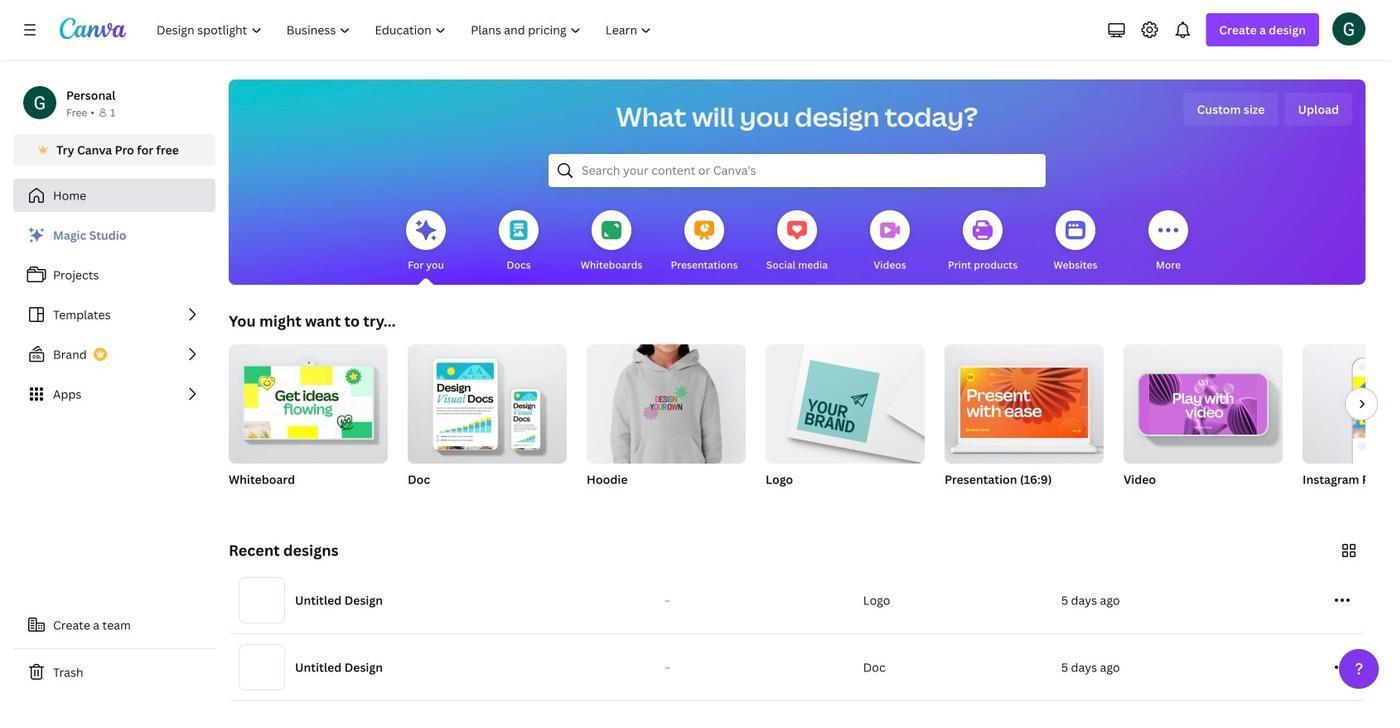 Task type: vqa. For each thing, say whether or not it's contained in the screenshot.
Draw button at left
no



Task type: locate. For each thing, give the bounding box(es) containing it.
None search field
[[549, 154, 1046, 187]]

group
[[229, 338, 388, 509], [229, 338, 388, 464], [408, 338, 567, 509], [408, 338, 567, 464], [587, 338, 746, 509], [587, 338, 746, 464], [766, 338, 925, 509], [766, 338, 925, 464], [945, 345, 1104, 509], [945, 345, 1104, 464], [1124, 345, 1283, 509], [1303, 345, 1393, 509]]

list
[[13, 219, 216, 411]]



Task type: describe. For each thing, give the bounding box(es) containing it.
greg robinson image
[[1333, 12, 1366, 45]]

top level navigation element
[[146, 13, 666, 46]]

Search search field
[[582, 155, 1013, 186]]



